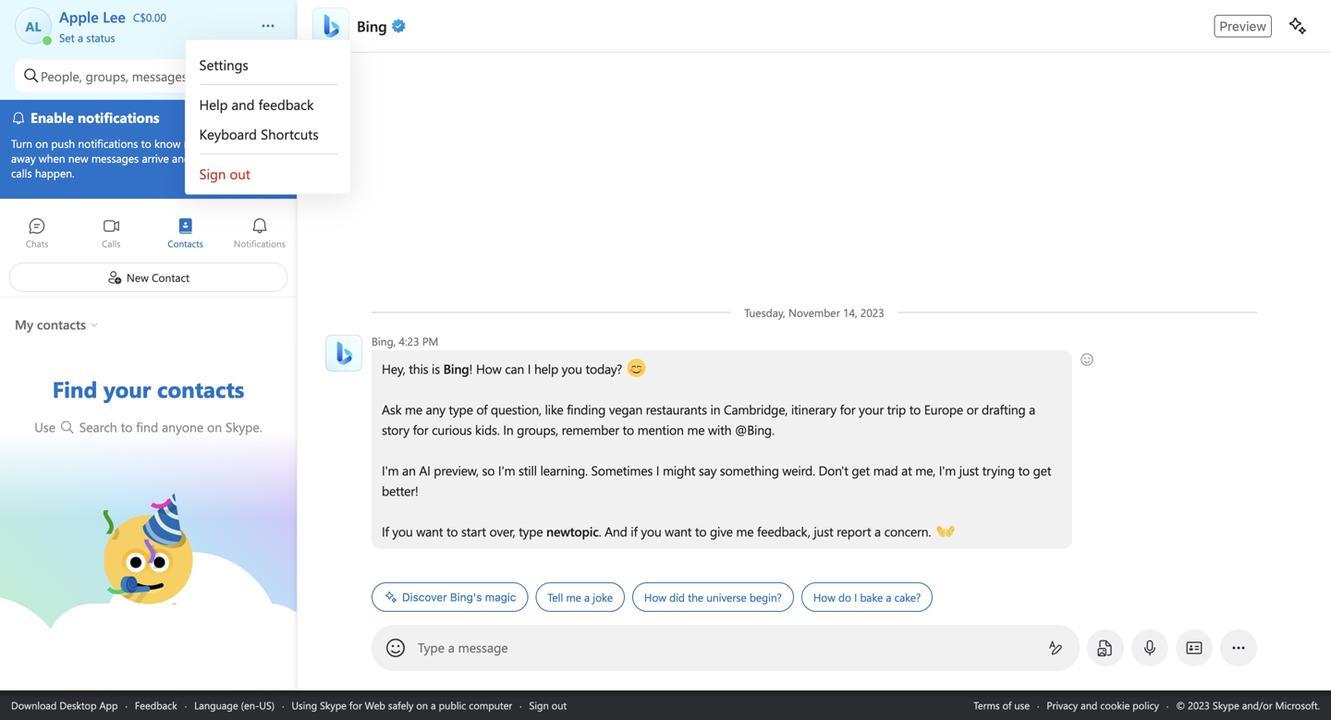 Task type: describe. For each thing, give the bounding box(es) containing it.
1 vertical spatial type
[[519, 523, 543, 540]]

report
[[837, 523, 871, 540]]

3 i'm from the left
[[939, 462, 956, 479]]

groups, inside ask me any type of question, like finding vegan restaurants in cambridge, itinerary for your trip to europe or drafting a story for curious kids. in groups, remember to mention me with @bing. i'm an ai preview, so i'm still learning. sometimes i might say something weird. don't get mad at me, i'm just trying to get better! if you want to start over, type
[[517, 421, 558, 438]]

(en-
[[241, 698, 259, 712]]

@bing.
[[735, 421, 774, 438]]

2 i'm from the left
[[498, 462, 515, 479]]

messages,
[[132, 67, 190, 84]]

if
[[631, 523, 637, 540]]

might
[[663, 462, 695, 479]]

search
[[79, 418, 117, 436]]

learning.
[[540, 462, 588, 479]]

give
[[710, 523, 733, 540]]

0 horizontal spatial how
[[476, 360, 502, 377]]

0 vertical spatial bing
[[357, 16, 387, 36]]

how for how do i bake a cake?
[[813, 590, 835, 604]]

find
[[136, 418, 158, 436]]

ask me any type of question, like finding vegan restaurants in cambridge, itinerary for your trip to europe or drafting a story for curious kids. in groups, remember to mention me with @bing. i'm an ai preview, so i'm still learning. sometimes i might say something weird. don't get mad at me, i'm just trying to get better! if you want to start over, type
[[382, 401, 1055, 540]]

type
[[418, 639, 444, 656]]

download desktop app
[[11, 698, 118, 712]]

privacy
[[1047, 698, 1078, 712]]

1 vertical spatial just
[[814, 523, 833, 540]]

Type a message text field
[[418, 639, 1033, 657]]

bake
[[860, 590, 883, 604]]

to down vegan at left
[[623, 421, 634, 438]]

to left give
[[695, 523, 707, 540]]

using skype for web safely on a public computer link
[[292, 698, 512, 712]]

pm
[[422, 334, 438, 348]]

!
[[469, 360, 473, 377]]

universe
[[706, 590, 746, 604]]

bing's
[[450, 591, 482, 604]]

today?
[[586, 360, 622, 377]]

a right 'type'
[[448, 639, 455, 656]]

preview,
[[434, 462, 479, 479]]

itinerary
[[791, 401, 836, 418]]

like
[[545, 401, 563, 418]]

say
[[699, 462, 717, 479]]

safely
[[388, 698, 413, 712]]

terms of use
[[974, 698, 1030, 712]]

(openhands)
[[936, 521, 1006, 538]]

or
[[967, 401, 978, 418]]

and
[[1081, 698, 1098, 712]]

web
[[194, 67, 217, 84]]

2 horizontal spatial for
[[840, 401, 855, 418]]

i inside 'button'
[[854, 590, 857, 604]]

how do i bake a cake?
[[813, 590, 921, 604]]

a left joke on the bottom of page
[[584, 590, 590, 604]]

and
[[605, 523, 627, 540]]

privacy and cookie policy
[[1047, 698, 1159, 712]]

restaurants
[[646, 401, 707, 418]]

trying
[[982, 462, 1015, 479]]

did
[[669, 590, 685, 604]]

2 horizontal spatial you
[[641, 523, 661, 540]]

your
[[859, 401, 884, 418]]

sign out link
[[529, 698, 567, 712]]

vegan
[[609, 401, 642, 418]]

cookie
[[1100, 698, 1130, 712]]

mad
[[873, 462, 898, 479]]

magic
[[485, 591, 516, 604]]

type a message
[[418, 639, 508, 656]]

any
[[426, 401, 445, 418]]

is
[[432, 360, 440, 377]]

1 vertical spatial on
[[416, 698, 428, 712]]

do
[[838, 590, 851, 604]]

discover
[[402, 591, 447, 604]]

skype
[[320, 698, 347, 712]]

joke
[[593, 590, 613, 604]]

terms
[[974, 698, 1000, 712]]

public
[[439, 698, 466, 712]]

cambridge,
[[724, 401, 788, 418]]

question,
[[491, 401, 541, 418]]

me left with
[[687, 421, 705, 438]]

0 vertical spatial type
[[449, 401, 473, 418]]

you inside ask me any type of question, like finding vegan restaurants in cambridge, itinerary for your trip to europe or drafting a story for curious kids. in groups, remember to mention me with @bing. i'm an ai preview, so i'm still learning. sometimes i might say something weird. don't get mad at me, i'm just trying to get better! if you want to start over, type
[[392, 523, 413, 540]]

something
[[720, 462, 779, 479]]

4:23
[[399, 334, 419, 348]]

me left any
[[405, 401, 422, 418]]

me inside button
[[566, 590, 581, 604]]

use
[[34, 418, 59, 436]]

1 get from the left
[[852, 462, 870, 479]]

feedback
[[135, 698, 177, 712]]

discover bing's magic
[[402, 591, 516, 604]]

1 horizontal spatial bing
[[443, 360, 469, 377]]

weird.
[[782, 462, 815, 479]]

0 vertical spatial i
[[528, 360, 531, 377]]

1 horizontal spatial of
[[1003, 698, 1011, 712]]

computer
[[469, 698, 512, 712]]

an
[[402, 462, 416, 479]]

with
[[708, 421, 731, 438]]

trip
[[887, 401, 906, 418]]

mention
[[637, 421, 684, 438]]

can
[[505, 360, 524, 377]]

1 horizontal spatial you
[[562, 360, 582, 377]]



Task type: locate. For each thing, give the bounding box(es) containing it.
how inside how did the universe begin? button
[[644, 590, 666, 604]]

tell me a joke button
[[536, 582, 625, 612]]

newtopic . and if you want to give me feedback, just report a concern.
[[546, 523, 934, 540]]

feedback link
[[135, 698, 177, 712]]

1 horizontal spatial for
[[413, 421, 428, 438]]

i'm
[[382, 462, 399, 479], [498, 462, 515, 479], [939, 462, 956, 479]]

over,
[[489, 523, 515, 540]]

groups, inside button
[[86, 67, 128, 84]]

1 horizontal spatial i
[[656, 462, 659, 479]]

to right trying
[[1018, 462, 1030, 479]]

0 horizontal spatial get
[[852, 462, 870, 479]]

us)
[[259, 698, 275, 712]]

preview
[[1219, 18, 1266, 34]]

me right tell
[[566, 590, 581, 604]]

i'm left an
[[382, 462, 399, 479]]

0 horizontal spatial just
[[814, 523, 833, 540]]

just left trying
[[959, 462, 979, 479]]

policy
[[1133, 698, 1159, 712]]

if
[[382, 523, 389, 540]]

bing
[[357, 16, 387, 36], [443, 360, 469, 377]]

1 vertical spatial i
[[656, 462, 659, 479]]

how right the !
[[476, 360, 502, 377]]

1 horizontal spatial on
[[416, 698, 428, 712]]

people, groups, messages, web button
[[15, 59, 245, 92]]

i
[[528, 360, 531, 377], [656, 462, 659, 479], [854, 590, 857, 604]]

to
[[909, 401, 921, 418], [121, 418, 133, 436], [623, 421, 634, 438], [1018, 462, 1030, 479], [446, 523, 458, 540], [695, 523, 707, 540]]

begin?
[[749, 590, 782, 604]]

a right "drafting"
[[1029, 401, 1035, 418]]

1 vertical spatial groups,
[[517, 421, 558, 438]]

language (en-us) link
[[194, 698, 275, 712]]

how left did
[[644, 590, 666, 604]]

how inside how do i bake a cake? 'button'
[[813, 590, 835, 604]]

get right trying
[[1033, 462, 1051, 479]]

this
[[409, 360, 428, 377]]

message
[[458, 639, 508, 656]]

status
[[86, 30, 115, 45]]

the
[[688, 590, 703, 604]]

2 vertical spatial for
[[349, 698, 362, 712]]

sometimes
[[591, 462, 653, 479]]

me,
[[915, 462, 935, 479]]

language
[[194, 698, 238, 712]]

want
[[416, 523, 443, 540], [665, 523, 692, 540]]

tell
[[548, 590, 563, 604]]

0 vertical spatial of
[[476, 401, 487, 418]]

of inside ask me any type of question, like finding vegan restaurants in cambridge, itinerary for your trip to europe or drafting a story for curious kids. in groups, remember to mention me with @bing. i'm an ai preview, so i'm still learning. sometimes i might say something weird. don't get mad at me, i'm just trying to get better! if you want to start over, type
[[476, 401, 487, 418]]

type right over,
[[519, 523, 543, 540]]

a
[[78, 30, 83, 45], [1029, 401, 1035, 418], [874, 523, 881, 540], [584, 590, 590, 604], [886, 590, 891, 604], [448, 639, 455, 656], [431, 698, 436, 712]]

me right give
[[736, 523, 754, 540]]

2 horizontal spatial i'm
[[939, 462, 956, 479]]

concern.
[[884, 523, 931, 540]]

for right story
[[413, 421, 428, 438]]

just inside ask me any type of question, like finding vegan restaurants in cambridge, itinerary for your trip to europe or drafting a story for curious kids. in groups, remember to mention me with @bing. i'm an ai preview, so i'm still learning. sometimes i might say something weird. don't get mad at me, i'm just trying to get better! if you want to start over, type
[[959, 462, 979, 479]]

finding
[[567, 401, 606, 418]]

0 horizontal spatial bing
[[357, 16, 387, 36]]

1 want from the left
[[416, 523, 443, 540]]

0 horizontal spatial groups,
[[86, 67, 128, 84]]

in
[[503, 421, 513, 438]]

i right do
[[854, 590, 857, 604]]

1 horizontal spatial i'm
[[498, 462, 515, 479]]

groups,
[[86, 67, 128, 84], [517, 421, 558, 438]]

search to find anyone on skype.
[[76, 418, 262, 436]]

set
[[59, 30, 75, 45]]

0 horizontal spatial of
[[476, 401, 487, 418]]

people,
[[41, 67, 82, 84]]

get left mad
[[852, 462, 870, 479]]

to right trip
[[909, 401, 921, 418]]

i'm right me,
[[939, 462, 956, 479]]

using skype for web safely on a public computer
[[292, 698, 512, 712]]

0 vertical spatial groups,
[[86, 67, 128, 84]]

i inside ask me any type of question, like finding vegan restaurants in cambridge, itinerary for your trip to europe or drafting a story for curious kids. in groups, remember to mention me with @bing. i'm an ai preview, so i'm still learning. sometimes i might say something weird. don't get mad at me, i'm just trying to get better! if you want to start over, type
[[656, 462, 659, 479]]

0 horizontal spatial want
[[416, 523, 443, 540]]

bing,
[[372, 334, 396, 348]]

1 horizontal spatial groups,
[[517, 421, 558, 438]]

2 want from the left
[[665, 523, 692, 540]]

using
[[292, 698, 317, 712]]

sign out
[[529, 698, 567, 712]]

for left your
[[840, 401, 855, 418]]

i right 'can'
[[528, 360, 531, 377]]

for
[[840, 401, 855, 418], [413, 421, 428, 438], [349, 698, 362, 712]]

1 horizontal spatial just
[[959, 462, 979, 479]]

ask
[[382, 401, 401, 418]]

on left skype.
[[207, 418, 222, 436]]

how do i bake a cake? button
[[801, 582, 933, 612]]

just left report
[[814, 523, 833, 540]]

2 vertical spatial i
[[854, 590, 857, 604]]

2 horizontal spatial how
[[813, 590, 835, 604]]

groups, down like
[[517, 421, 558, 438]]

1 i'm from the left
[[382, 462, 399, 479]]

in
[[710, 401, 720, 418]]

1 vertical spatial of
[[1003, 698, 1011, 712]]

0 horizontal spatial i'm
[[382, 462, 399, 479]]

0 horizontal spatial on
[[207, 418, 222, 436]]

party
[[93, 493, 127, 513]]

hey,
[[382, 360, 405, 377]]

how for how did the universe begin?
[[644, 590, 666, 604]]

2 horizontal spatial i
[[854, 590, 857, 604]]

better!
[[382, 482, 418, 499]]

how
[[476, 360, 502, 377], [644, 590, 666, 604], [813, 590, 835, 604]]

how did the universe begin?
[[644, 590, 782, 604]]

of left use
[[1003, 698, 1011, 712]]

want left give
[[665, 523, 692, 540]]

for left web
[[349, 698, 362, 712]]

a right set on the left of page
[[78, 30, 83, 45]]

menu
[[186, 85, 351, 153]]

sign
[[529, 698, 549, 712]]

web
[[365, 698, 385, 712]]

remember
[[562, 421, 619, 438]]

i left the might
[[656, 462, 659, 479]]

want inside ask me any type of question, like finding vegan restaurants in cambridge, itinerary for your trip to europe or drafting a story for curious kids. in groups, remember to mention me with @bing. i'm an ai preview, so i'm still learning. sometimes i might say something weird. don't get mad at me, i'm just trying to get better! if you want to start over, type
[[416, 523, 443, 540]]

out
[[552, 698, 567, 712]]

1 horizontal spatial how
[[644, 590, 666, 604]]

get
[[852, 462, 870, 479], [1033, 462, 1051, 479]]

0 horizontal spatial type
[[449, 401, 473, 418]]

help
[[534, 360, 558, 377]]

want left start
[[416, 523, 443, 540]]

a left 'public'
[[431, 698, 436, 712]]

(smileeyes)
[[627, 359, 688, 376]]

0 vertical spatial for
[[840, 401, 855, 418]]

1 horizontal spatial want
[[665, 523, 692, 540]]

0 vertical spatial on
[[207, 418, 222, 436]]

0 horizontal spatial for
[[349, 698, 362, 712]]

1 horizontal spatial type
[[519, 523, 543, 540]]

type up curious
[[449, 401, 473, 418]]

0 vertical spatial just
[[959, 462, 979, 479]]

1 vertical spatial for
[[413, 421, 428, 438]]

2 get from the left
[[1033, 462, 1051, 479]]

i'm right so at the bottom of page
[[498, 462, 515, 479]]

to left find
[[121, 418, 133, 436]]

curious
[[432, 421, 472, 438]]

on right "safely"
[[416, 698, 428, 712]]

tab list
[[0, 209, 297, 260]]

start
[[461, 523, 486, 540]]

bing, 4:23 pm
[[372, 334, 438, 348]]

.
[[599, 523, 601, 540]]

cake?
[[894, 590, 921, 604]]

at
[[901, 462, 912, 479]]

use
[[1014, 698, 1030, 712]]

drafting
[[982, 401, 1026, 418]]

how did the universe begin? button
[[632, 582, 794, 612]]

app
[[99, 698, 118, 712]]

of up kids.
[[476, 401, 487, 418]]

how left do
[[813, 590, 835, 604]]

desktop
[[60, 698, 97, 712]]

0 horizontal spatial you
[[392, 523, 413, 540]]

so
[[482, 462, 495, 479]]

terms of use link
[[974, 698, 1030, 712]]

anyone
[[162, 418, 204, 436]]

1 horizontal spatial get
[[1033, 462, 1051, 479]]

a inside 'button'
[[886, 590, 891, 604]]

europe
[[924, 401, 963, 418]]

0 horizontal spatial i
[[528, 360, 531, 377]]

groups, down status
[[86, 67, 128, 84]]

language (en-us)
[[194, 698, 275, 712]]

a inside ask me any type of question, like finding vegan restaurants in cambridge, itinerary for your trip to europe or drafting a story for curious kids. in groups, remember to mention me with @bing. i'm an ai preview, so i'm still learning. sometimes i might say something weird. don't get mad at me, i'm just trying to get better! if you want to start over, type
[[1029, 401, 1035, 418]]

a right bake
[[886, 590, 891, 604]]

a right report
[[874, 523, 881, 540]]

to left start
[[446, 523, 458, 540]]

1 vertical spatial bing
[[443, 360, 469, 377]]



Task type: vqa. For each thing, say whether or not it's contained in the screenshot.
computer
yes



